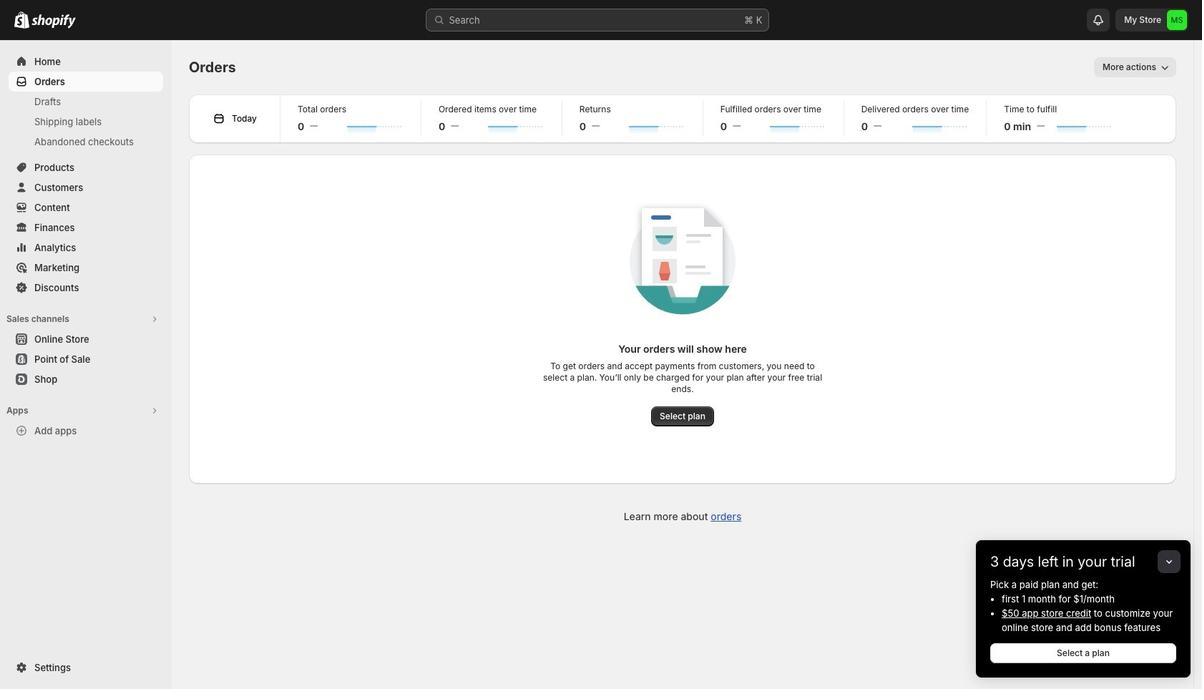 Task type: locate. For each thing, give the bounding box(es) containing it.
shopify image
[[31, 14, 76, 29]]

shopify image
[[14, 11, 29, 29]]

my store image
[[1167, 10, 1187, 30]]



Task type: vqa. For each thing, say whether or not it's contained in the screenshot.
Shopify icon on the left of the page
yes



